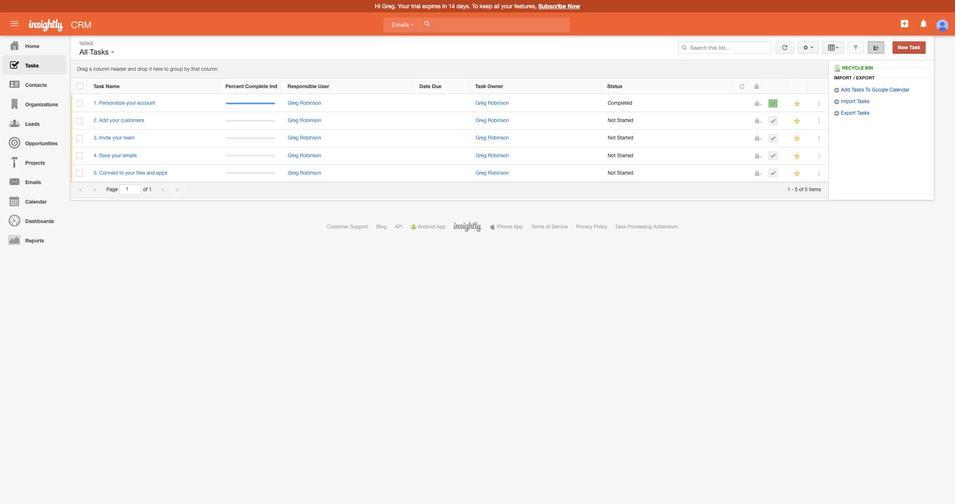 Task type: describe. For each thing, give the bounding box(es) containing it.
crm
[[71, 20, 92, 30]]

1 - 5 of 5 items
[[788, 187, 821, 192]]

1.
[[94, 100, 98, 106]]

home link
[[2, 36, 66, 55]]

0 vertical spatial emails
[[392, 21, 411, 28]]

5. connect to your files and apps link
[[94, 170, 172, 176]]

account
[[137, 100, 155, 106]]

opportunities link
[[2, 133, 66, 152]]

task owner
[[476, 83, 503, 89]]

tasks link
[[2, 55, 66, 74]]

not for 2. add your customers
[[608, 118, 616, 123]]

add inside row
[[99, 118, 108, 123]]

android app link
[[411, 224, 446, 230]]

2 column from the left
[[201, 66, 218, 72]]

android app
[[418, 224, 446, 230]]

row containing 1. personalize your account
[[71, 95, 829, 112]]

private task image
[[755, 101, 760, 106]]

service
[[552, 224, 568, 230]]

show sidebar image
[[873, 45, 879, 50]]

terms of service link
[[531, 224, 568, 230]]

to inside hi greg. your trial expires in 14 days. to keep all your features, subscribe now
[[472, 3, 478, 10]]

cog image
[[803, 45, 809, 50]]

show list view filters image
[[853, 45, 859, 50]]

3.
[[94, 135, 98, 141]]

data processing addendum
[[616, 224, 678, 230]]

circle arrow right image
[[834, 87, 840, 93]]

following image for 2. add your customers
[[794, 117, 802, 125]]

notifications image
[[919, 19, 929, 29]]

your for team
[[112, 135, 122, 141]]

all tasks button
[[77, 46, 116, 58]]

navigation containing home
[[0, 36, 66, 250]]

4.
[[94, 153, 98, 158]]

started for 2. add your customers
[[617, 118, 634, 123]]

1 horizontal spatial of
[[546, 224, 550, 230]]

indicator
[[270, 83, 291, 89]]

to inside row
[[119, 170, 124, 176]]

0 vertical spatial export
[[857, 75, 875, 80]]

mark this task incomplete image
[[771, 100, 777, 106]]

features,
[[514, 3, 537, 10]]

recycle bin link
[[834, 65, 878, 72]]

percent
[[226, 83, 244, 89]]

your left files
[[125, 170, 135, 176]]

2 5 from the left
[[805, 187, 808, 192]]

items
[[809, 187, 821, 192]]

customer support link
[[327, 224, 368, 230]]

invite
[[99, 135, 111, 141]]

drop
[[137, 66, 148, 72]]

status
[[608, 83, 623, 89]]

recycle bin
[[843, 65, 873, 70]]

Search this list... text field
[[679, 41, 772, 54]]

2. add your customers
[[94, 118, 144, 123]]

android
[[418, 224, 435, 230]]

5. connect to your files and apps
[[94, 170, 167, 176]]

not started cell for 5. connect to your files and apps
[[602, 165, 734, 182]]

that
[[191, 66, 200, 72]]

repeating task image
[[740, 84, 745, 89]]

not for 3. invite your team
[[608, 135, 616, 141]]

policy
[[594, 224, 608, 230]]

1 horizontal spatial add
[[841, 87, 851, 93]]

tasks inside navigation
[[25, 62, 39, 69]]

tasks for export tasks
[[857, 110, 870, 116]]

tasks for import tasks
[[857, 99, 870, 104]]

header
[[111, 66, 126, 72]]

not for 4. save your emails
[[608, 153, 616, 158]]

opportunities
[[25, 140, 58, 147]]

following image for 3. invite your team
[[794, 135, 802, 143]]

processing
[[628, 224, 652, 230]]

import for import tasks
[[841, 99, 856, 104]]

date
[[420, 83, 431, 89]]

14
[[449, 3, 455, 10]]

user
[[318, 83, 329, 89]]

following image for 4. save your emails
[[794, 152, 802, 160]]

none checkbox inside row group
[[77, 118, 83, 124]]

tasks for add tasks to google calendar
[[852, 87, 864, 93]]

all
[[494, 3, 500, 10]]

api
[[395, 224, 403, 230]]

private task image for 2. add your customers
[[755, 118, 760, 124]]

mark this task complete image for 2. add your customers
[[771, 118, 777, 124]]

drag a column header and drop it here to group by that column
[[77, 66, 218, 72]]

completed cell
[[602, 95, 734, 112]]

started for 5. connect to your files and apps
[[617, 170, 634, 176]]

started for 4. save your emails
[[617, 153, 634, 158]]

subscribe now link
[[539, 2, 580, 10]]

started for 3. invite your team
[[617, 135, 634, 141]]

drag
[[77, 66, 88, 72]]

by
[[184, 66, 190, 72]]

customer
[[327, 224, 349, 230]]

support
[[350, 224, 368, 230]]

new task
[[898, 45, 921, 50]]

mark this task complete image for 4. save your emails
[[771, 153, 777, 159]]

contacts link
[[2, 74, 66, 94]]

subscribe
[[539, 2, 566, 10]]

your inside hi greg. your trial expires in 14 days. to keep all your features, subscribe now
[[501, 3, 513, 10]]

not for 5. connect to your files and apps
[[608, 170, 616, 176]]

white image
[[424, 21, 430, 26]]

hi greg. your trial expires in 14 days. to keep all your features, subscribe now
[[375, 2, 580, 10]]

apps
[[156, 170, 167, 176]]

2 horizontal spatial task
[[910, 45, 921, 50]]

here
[[153, 66, 163, 72]]

2.
[[94, 118, 98, 123]]

export tasks
[[840, 110, 870, 116]]

iphone
[[497, 224, 513, 230]]

emails
[[123, 153, 137, 158]]

not started for 5. connect to your files and apps
[[608, 170, 634, 176]]

reports link
[[2, 230, 66, 250]]

customers
[[121, 118, 144, 123]]

greg.
[[382, 3, 396, 10]]

a
[[89, 66, 92, 72]]

now
[[568, 2, 580, 10]]

terms
[[531, 224, 545, 230]]

blog link
[[376, 224, 387, 230]]

task for task owner
[[476, 83, 486, 89]]

responsible
[[288, 83, 317, 89]]

private task image for 4. save your emails
[[755, 153, 760, 159]]

1 vertical spatial emails link
[[2, 172, 66, 191]]

import tasks
[[840, 99, 870, 104]]

expires
[[422, 3, 441, 10]]

2. add your customers link
[[94, 118, 148, 123]]

1 horizontal spatial to
[[164, 66, 169, 72]]

bin
[[866, 65, 873, 70]]

connect
[[99, 170, 118, 176]]

iphone app link
[[490, 224, 523, 230]]

days.
[[457, 3, 471, 10]]

add tasks to google calendar
[[840, 87, 910, 93]]



Task type: locate. For each thing, give the bounding box(es) containing it.
1 horizontal spatial to
[[866, 87, 871, 93]]

2 app from the left
[[514, 224, 523, 230]]

task left name
[[94, 83, 104, 89]]

row group
[[71, 95, 829, 182]]

3 not started from the top
[[608, 153, 634, 158]]

not started for 4. save your emails
[[608, 153, 634, 158]]

0 horizontal spatial emails
[[25, 179, 41, 185]]

to right connect
[[119, 170, 124, 176]]

task
[[910, 45, 921, 50], [94, 83, 104, 89], [476, 83, 486, 89]]

greg robinson
[[288, 100, 321, 106], [476, 100, 509, 106], [288, 118, 321, 123], [476, 118, 509, 123], [288, 135, 321, 141], [476, 135, 509, 141], [288, 153, 321, 158], [476, 153, 509, 158], [288, 170, 321, 176], [476, 170, 509, 176]]

1 mark this task complete image from the top
[[771, 118, 777, 124]]

add right circle arrow right icon
[[841, 87, 851, 93]]

4. save your emails
[[94, 153, 137, 158]]

keep
[[480, 3, 493, 10]]

/
[[854, 75, 855, 80]]

emails up calendar link
[[25, 179, 41, 185]]

add
[[841, 87, 851, 93], [99, 118, 108, 123]]

3 mark this task complete image from the top
[[771, 170, 777, 176]]

1 5 from the left
[[795, 187, 798, 192]]

your right all
[[501, 3, 513, 10]]

data
[[616, 224, 626, 230]]

your
[[398, 3, 410, 10]]

4. save your emails link
[[94, 153, 141, 158]]

privacy policy
[[576, 224, 608, 230]]

0 horizontal spatial and
[[128, 66, 136, 72]]

tasks up import tasks at the top
[[852, 87, 864, 93]]

2 started from the top
[[617, 135, 634, 141]]

private task image for 3. invite your team
[[755, 135, 760, 141]]

1 vertical spatial add
[[99, 118, 108, 123]]

terms of service
[[531, 224, 568, 230]]

1 horizontal spatial column
[[201, 66, 218, 72]]

row containing 4. save your emails
[[71, 147, 829, 165]]

2 not started from the top
[[608, 135, 634, 141]]

iphone app
[[497, 224, 523, 230]]

and right files
[[147, 170, 155, 176]]

of right 1 field
[[143, 187, 148, 192]]

emails down your
[[392, 21, 411, 28]]

0 horizontal spatial column
[[93, 66, 110, 72]]

circle arrow right image
[[834, 99, 840, 105]]

files
[[136, 170, 145, 176]]

export tasks link
[[834, 110, 870, 116]]

leads link
[[2, 113, 66, 133]]

0 horizontal spatial to
[[119, 170, 124, 176]]

not started cell for 2. add your customers
[[602, 112, 734, 130]]

app
[[437, 224, 446, 230], [514, 224, 523, 230]]

calendar inside navigation
[[25, 199, 47, 205]]

0 vertical spatial calendar
[[890, 87, 910, 93]]

refresh list image
[[781, 45, 789, 50]]

mark this task complete image
[[771, 118, 777, 124], [771, 153, 777, 159], [771, 170, 777, 176]]

1 started from the top
[[617, 118, 634, 123]]

3 not started cell from the top
[[602, 147, 734, 165]]

your left account at top left
[[126, 100, 136, 106]]

all tasks
[[79, 48, 111, 56]]

export
[[857, 75, 875, 80], [841, 110, 856, 116]]

0 vertical spatial emails link
[[384, 17, 420, 32]]

2 not from the top
[[608, 135, 616, 141]]

tasks down import tasks at the top
[[857, 110, 870, 116]]

app right android
[[437, 224, 446, 230]]

owner
[[488, 83, 503, 89]]

column right "that"
[[201, 66, 218, 72]]

app for iphone app
[[514, 224, 523, 230]]

complete
[[245, 83, 268, 89]]

1 horizontal spatial 5
[[805, 187, 808, 192]]

export down 'bin'
[[857, 75, 875, 80]]

due
[[432, 83, 442, 89]]

task left the owner
[[476, 83, 486, 89]]

emails
[[392, 21, 411, 28], [25, 179, 41, 185]]

4 started from the top
[[617, 170, 634, 176]]

row group containing 1. personalize your account
[[71, 95, 829, 182]]

save
[[99, 153, 110, 158]]

import right circle arrow right image
[[841, 99, 856, 104]]

leads
[[25, 121, 40, 127]]

cell
[[219, 95, 282, 112], [414, 95, 470, 112], [734, 95, 748, 112], [763, 95, 788, 112], [219, 112, 282, 130], [414, 112, 470, 130], [734, 112, 748, 130], [763, 112, 788, 130], [219, 130, 282, 147], [414, 130, 470, 147], [734, 130, 748, 147], [763, 130, 788, 147], [219, 147, 282, 165], [414, 147, 470, 165], [734, 147, 748, 165], [763, 147, 788, 165], [219, 165, 282, 182], [414, 165, 470, 182], [734, 165, 748, 182], [763, 165, 788, 182]]

all
[[79, 48, 88, 56]]

None checkbox
[[77, 83, 83, 89], [77, 100, 83, 107], [77, 135, 83, 142], [77, 152, 83, 159], [77, 170, 83, 177], [77, 83, 83, 89], [77, 100, 83, 107], [77, 135, 83, 142], [77, 152, 83, 159], [77, 170, 83, 177]]

export right circle arrow left image on the right top
[[841, 110, 856, 116]]

row containing task name
[[71, 78, 829, 94]]

0 horizontal spatial of
[[143, 187, 148, 192]]

1 field
[[120, 185, 141, 194]]

data processing addendum link
[[616, 224, 678, 230]]

navigation
[[0, 36, 66, 250]]

tasks down add tasks to google calendar link
[[857, 99, 870, 104]]

3 row from the top
[[71, 112, 829, 130]]

1 row from the top
[[71, 78, 829, 94]]

privacy
[[576, 224, 593, 230]]

1 horizontal spatial emails link
[[384, 17, 420, 32]]

column right a
[[93, 66, 110, 72]]

2 vertical spatial mark this task complete image
[[771, 170, 777, 176]]

3. invite your team link
[[94, 135, 139, 141]]

your for customers
[[110, 118, 119, 123]]

projects
[[25, 160, 45, 166]]

import tasks link
[[834, 99, 870, 105]]

import for import / export
[[834, 75, 852, 80]]

group
[[170, 66, 183, 72]]

1. personalize your account
[[94, 100, 155, 106]]

1 vertical spatial mark this task complete image
[[771, 153, 777, 159]]

0 horizontal spatial task
[[94, 83, 104, 89]]

1 not started cell from the top
[[602, 112, 734, 130]]

4 not started from the top
[[608, 170, 634, 176]]

api link
[[395, 224, 403, 230]]

tasks inside button
[[90, 48, 109, 56]]

4 not from the top
[[608, 170, 616, 176]]

import left /
[[834, 75, 852, 80]]

your for account
[[126, 100, 136, 106]]

1 horizontal spatial calendar
[[890, 87, 910, 93]]

2 mark this task complete image from the top
[[771, 153, 777, 159]]

private task image for 5. connect to your files and apps
[[755, 170, 760, 176]]

0 horizontal spatial 1
[[149, 187, 152, 192]]

add tasks to google calendar link
[[834, 87, 910, 93]]

completed
[[608, 100, 633, 106]]

1
[[149, 187, 152, 192], [788, 187, 791, 192]]

2 horizontal spatial of
[[800, 187, 804, 192]]

tasks inside 'link'
[[857, 110, 870, 116]]

1 vertical spatial to
[[119, 170, 124, 176]]

0 vertical spatial add
[[841, 87, 851, 93]]

1 right 1 field
[[149, 187, 152, 192]]

task for task name
[[94, 83, 104, 89]]

add right 2.
[[99, 118, 108, 123]]

not started cell for 3. invite your team
[[602, 130, 734, 147]]

4 following image from the top
[[794, 152, 802, 160]]

tasks for all tasks
[[90, 48, 109, 56]]

0 horizontal spatial app
[[437, 224, 446, 230]]

calendar up dashboards link
[[25, 199, 47, 205]]

not started cell
[[602, 112, 734, 130], [602, 130, 734, 147], [602, 147, 734, 165], [602, 165, 734, 182]]

emails link down your
[[384, 17, 420, 32]]

row containing 5. connect to your files and apps
[[71, 165, 829, 182]]

6 row from the top
[[71, 165, 829, 182]]

1 not from the top
[[608, 118, 616, 123]]

1 vertical spatial emails
[[25, 179, 41, 185]]

calendar link
[[2, 191, 66, 211]]

0 horizontal spatial 5
[[795, 187, 798, 192]]

0 vertical spatial to
[[472, 3, 478, 10]]

1 horizontal spatial 1
[[788, 187, 791, 192]]

2 following image from the top
[[794, 117, 802, 125]]

tasks up all
[[79, 41, 93, 46]]

and inside row
[[147, 170, 155, 176]]

new task link
[[893, 41, 926, 54]]

0 horizontal spatial to
[[472, 3, 478, 10]]

5 following image from the top
[[794, 170, 802, 177]]

addendum
[[654, 224, 678, 230]]

following image
[[794, 100, 802, 108], [794, 117, 802, 125], [794, 135, 802, 143], [794, 152, 802, 160], [794, 170, 802, 177]]

your left team
[[112, 135, 122, 141]]

task name
[[94, 83, 120, 89]]

date due
[[420, 83, 442, 89]]

3 not from the top
[[608, 153, 616, 158]]

search image
[[682, 45, 687, 50]]

organizations
[[25, 101, 58, 108]]

to right here
[[164, 66, 169, 72]]

1 vertical spatial import
[[841, 99, 856, 104]]

not started cell for 4. save your emails
[[602, 147, 734, 165]]

not started for 2. add your customers
[[608, 118, 634, 123]]

1. personalize your account link
[[94, 100, 159, 106]]

emails link
[[384, 17, 420, 32], [2, 172, 66, 191]]

1 app from the left
[[437, 224, 446, 230]]

5 row from the top
[[71, 147, 829, 165]]

emails link down the projects at the left top of page
[[2, 172, 66, 191]]

1 vertical spatial export
[[841, 110, 856, 116]]

0 vertical spatial import
[[834, 75, 852, 80]]

mark this task complete image
[[771, 135, 777, 141]]

0 vertical spatial to
[[164, 66, 169, 72]]

app for android app
[[437, 224, 446, 230]]

1 vertical spatial and
[[147, 170, 155, 176]]

1 horizontal spatial app
[[514, 224, 523, 230]]

3 started from the top
[[617, 153, 634, 158]]

your up 3. invite your team on the left
[[110, 118, 119, 123]]

3 following image from the top
[[794, 135, 802, 143]]

not started for 3. invite your team
[[608, 135, 634, 141]]

1 column from the left
[[93, 66, 110, 72]]

0 horizontal spatial emails link
[[2, 172, 66, 191]]

to left keep on the right top
[[472, 3, 478, 10]]

your for emails
[[112, 153, 121, 158]]

name
[[106, 83, 120, 89]]

following image for 1. personalize your account
[[794, 100, 802, 108]]

5.
[[94, 170, 98, 176]]

task right new
[[910, 45, 921, 50]]

1 horizontal spatial emails
[[392, 21, 411, 28]]

customer support
[[327, 224, 368, 230]]

1 horizontal spatial and
[[147, 170, 155, 176]]

row containing 2. add your customers
[[71, 112, 829, 130]]

5 right -
[[795, 187, 798, 192]]

0 horizontal spatial calendar
[[25, 199, 47, 205]]

1 following image from the top
[[794, 100, 802, 108]]

row
[[71, 78, 829, 94], [71, 95, 829, 112], [71, 112, 829, 130], [71, 130, 829, 147], [71, 147, 829, 165], [71, 165, 829, 182]]

team
[[124, 135, 135, 141]]

new
[[898, 45, 908, 50]]

row containing 3. invite your team
[[71, 130, 829, 147]]

column
[[93, 66, 110, 72], [201, 66, 218, 72]]

blog
[[376, 224, 387, 230]]

app right iphone
[[514, 224, 523, 230]]

4 row from the top
[[71, 130, 829, 147]]

of right -
[[800, 187, 804, 192]]

1 vertical spatial calendar
[[25, 199, 47, 205]]

import / export
[[834, 75, 875, 80]]

1 horizontal spatial task
[[476, 83, 486, 89]]

0 vertical spatial and
[[128, 66, 136, 72]]

to
[[472, 3, 478, 10], [866, 87, 871, 93]]

dashboards link
[[2, 211, 66, 230]]

2 row from the top
[[71, 95, 829, 112]]

of right terms
[[546, 224, 550, 230]]

mark this task complete image for 5. connect to your files and apps
[[771, 170, 777, 176]]

page
[[106, 187, 118, 192]]

to left google
[[866, 87, 871, 93]]

of
[[143, 187, 148, 192], [800, 187, 804, 192], [546, 224, 550, 230]]

your right save
[[112, 153, 121, 158]]

None checkbox
[[77, 118, 83, 124]]

None text field
[[420, 17, 570, 32]]

robinson
[[300, 100, 321, 106], [488, 100, 509, 106], [300, 118, 321, 123], [488, 118, 509, 123], [300, 135, 321, 141], [488, 135, 509, 141], [300, 153, 321, 158], [488, 153, 509, 158], [300, 170, 321, 176], [488, 170, 509, 176]]

-
[[792, 187, 794, 192]]

0 vertical spatial mark this task complete image
[[771, 118, 777, 124]]

in
[[443, 3, 447, 10]]

tasks up contacts link
[[25, 62, 39, 69]]

1 vertical spatial to
[[866, 87, 871, 93]]

circle arrow left image
[[834, 111, 840, 116]]

0 horizontal spatial export
[[841, 110, 856, 116]]

5 left items on the right
[[805, 187, 808, 192]]

following image for 5. connect to your files and apps
[[794, 170, 802, 177]]

2 not started cell from the top
[[602, 130, 734, 147]]

calendar
[[890, 87, 910, 93], [25, 199, 47, 205]]

calendar right google
[[890, 87, 910, 93]]

export inside 'link'
[[841, 110, 856, 116]]

reports
[[25, 238, 44, 244]]

to
[[164, 66, 169, 72], [119, 170, 124, 176]]

started
[[617, 118, 634, 123], [617, 135, 634, 141], [617, 153, 634, 158], [617, 170, 634, 176]]

1 left -
[[788, 187, 791, 192]]

google
[[872, 87, 888, 93]]

4 not started cell from the top
[[602, 165, 734, 182]]

1 not started from the top
[[608, 118, 634, 123]]

private task image
[[754, 84, 760, 89], [755, 118, 760, 124], [755, 135, 760, 141], [755, 153, 760, 159], [755, 170, 760, 176]]

3. invite your team
[[94, 135, 135, 141]]

privacy policy link
[[576, 224, 608, 230]]

and left drop
[[128, 66, 136, 72]]

0 horizontal spatial add
[[99, 118, 108, 123]]

tasks right all
[[90, 48, 109, 56]]

1 horizontal spatial export
[[857, 75, 875, 80]]



Task type: vqa. For each thing, say whether or not it's contained in the screenshot.
Add Tasks To Google Calendar
yes



